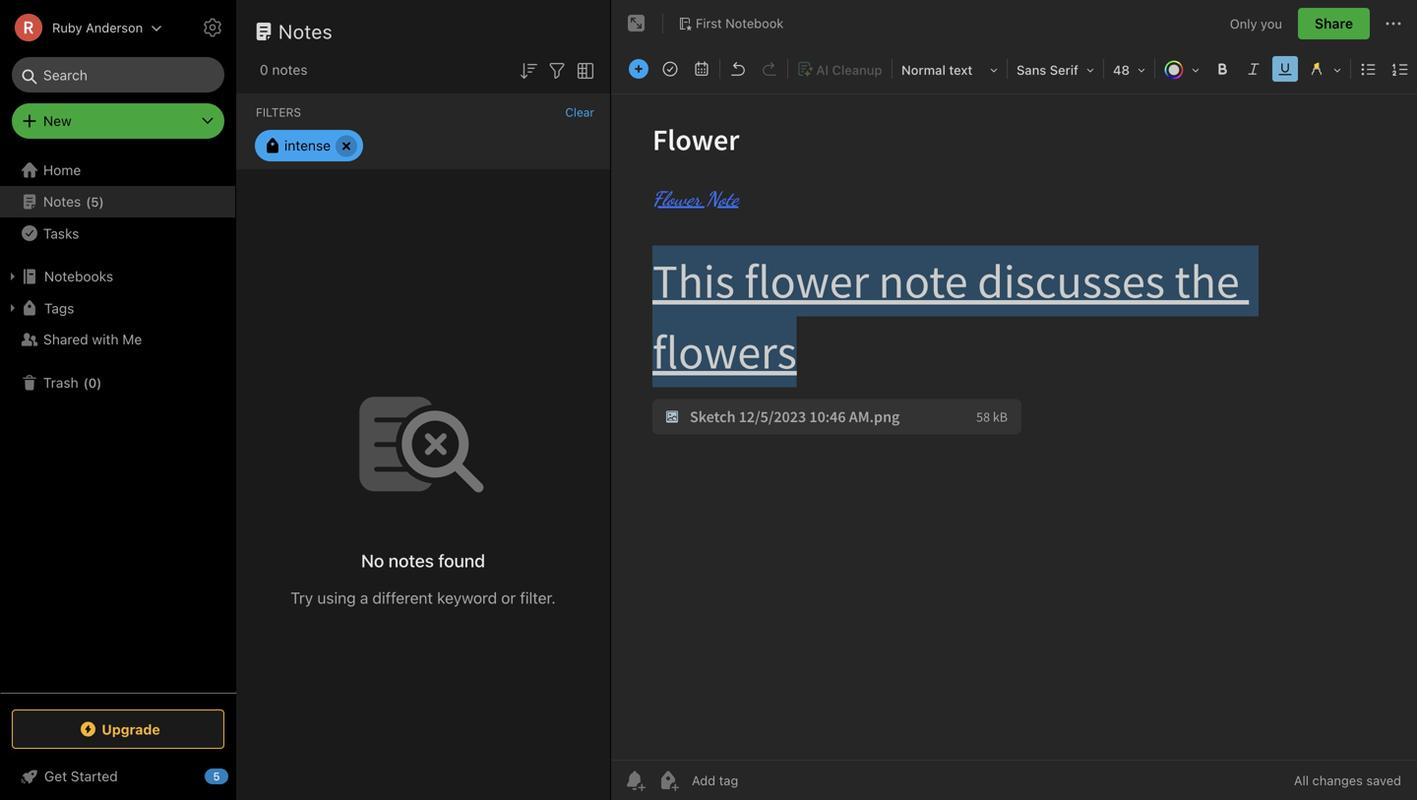 Task type: vqa. For each thing, say whether or not it's contained in the screenshot.
Main 'element'
no



Task type: describe. For each thing, give the bounding box(es) containing it.
add tag image
[[657, 769, 680, 793]]

intense
[[285, 137, 331, 154]]

or
[[502, 589, 516, 607]]

Note Editor text field
[[612, 95, 1418, 760]]

notes ( 5 )
[[43, 193, 104, 210]]

shared
[[43, 331, 88, 348]]

home
[[43, 162, 81, 178]]

tags
[[44, 300, 74, 316]]

me
[[122, 331, 142, 348]]

notes for notes ( 5 )
[[43, 193, 81, 210]]

Account field
[[0, 8, 163, 47]]

) for notes
[[99, 194, 104, 209]]

sans
[[1017, 63, 1047, 77]]

notebooks
[[44, 268, 113, 285]]

Font family field
[[1010, 55, 1102, 84]]

click to collapse image
[[229, 764, 244, 788]]

bold image
[[1209, 55, 1237, 83]]

no notes found
[[361, 550, 485, 572]]

ruby
[[52, 20, 82, 35]]

using
[[317, 589, 356, 607]]

calendar event image
[[688, 55, 716, 83]]

notebook
[[726, 16, 784, 31]]

filter.
[[520, 589, 556, 607]]

tasks button
[[0, 218, 235, 249]]

new button
[[12, 103, 225, 139]]

notes for notes
[[279, 20, 333, 43]]

bulleted list image
[[1356, 55, 1384, 83]]

numbered list image
[[1387, 55, 1415, 83]]

get
[[44, 769, 67, 785]]

more actions image
[[1383, 12, 1406, 35]]

text
[[950, 63, 973, 77]]

View options field
[[569, 57, 598, 83]]

share button
[[1299, 8, 1371, 39]]

notebooks link
[[0, 261, 235, 292]]

filters
[[256, 105, 301, 119]]

you
[[1261, 16, 1283, 31]]

notes for 0
[[272, 62, 308, 78]]

shared with me
[[43, 331, 142, 348]]

Sort options field
[[517, 57, 541, 83]]

expand notebooks image
[[5, 269, 21, 285]]

sans serif
[[1017, 63, 1079, 77]]

add filters image
[[546, 59, 569, 83]]

first notebook
[[696, 16, 784, 31]]

home link
[[0, 155, 236, 186]]

with
[[92, 331, 119, 348]]

Add filters field
[[546, 57, 569, 83]]

expand note image
[[625, 12, 649, 35]]

changes
[[1313, 773, 1364, 788]]

trash
[[43, 375, 78, 391]]

a
[[360, 589, 369, 607]]

notes for no
[[389, 550, 434, 572]]

0 inside trash ( 0 )
[[88, 375, 97, 390]]



Task type: locate. For each thing, give the bounding box(es) containing it.
) right trash at top
[[97, 375, 102, 390]]

expand tags image
[[5, 300, 21, 316]]

Search text field
[[26, 57, 211, 93]]

different
[[373, 589, 433, 607]]

notes down home
[[43, 193, 81, 210]]

settings image
[[201, 16, 225, 39]]

clear button
[[566, 105, 595, 119]]

italic image
[[1241, 55, 1268, 83]]

1 vertical spatial 5
[[213, 771, 220, 783]]

Insert field
[[624, 55, 654, 83]]

0 vertical spatial 0
[[260, 62, 269, 78]]

upgrade
[[102, 722, 160, 738]]

notes up 0 notes
[[279, 20, 333, 43]]

intense button
[[255, 130, 363, 161]]

1 vertical spatial notes
[[389, 550, 434, 572]]

1 vertical spatial )
[[97, 375, 102, 390]]

new
[[43, 113, 72, 129]]

notes up filters
[[272, 62, 308, 78]]

Font color field
[[1158, 55, 1207, 84]]

0 horizontal spatial notes
[[272, 62, 308, 78]]

5 down home link
[[91, 194, 99, 209]]

shared with me link
[[0, 324, 235, 355]]

0 vertical spatial (
[[86, 194, 91, 209]]

clear
[[566, 105, 595, 119]]

note window element
[[612, 0, 1418, 801]]

0 notes
[[260, 62, 308, 78]]

1 vertical spatial notes
[[43, 193, 81, 210]]

1 vertical spatial 0
[[88, 375, 97, 390]]

add a reminder image
[[623, 769, 647, 793]]

0 right trash at top
[[88, 375, 97, 390]]

found
[[438, 550, 485, 572]]

undo image
[[725, 55, 752, 83]]

( for notes
[[86, 194, 91, 209]]

only
[[1231, 16, 1258, 31]]

try
[[291, 589, 313, 607]]

get started
[[44, 769, 118, 785]]

notes
[[279, 20, 333, 43], [43, 193, 81, 210]]

saved
[[1367, 773, 1402, 788]]

keyword
[[437, 589, 497, 607]]

normal
[[902, 63, 946, 77]]

trash ( 0 )
[[43, 375, 102, 391]]

started
[[71, 769, 118, 785]]

0 vertical spatial )
[[99, 194, 104, 209]]

5
[[91, 194, 99, 209], [213, 771, 220, 783]]

try using a different keyword or filter.
[[291, 589, 556, 607]]

) inside notes ( 5 )
[[99, 194, 104, 209]]

only you
[[1231, 16, 1283, 31]]

first notebook button
[[672, 10, 791, 37]]

ruby anderson
[[52, 20, 143, 35]]

( inside trash ( 0 )
[[83, 375, 88, 390]]

1 horizontal spatial notes
[[389, 550, 434, 572]]

)
[[99, 194, 104, 209], [97, 375, 102, 390]]

( for trash
[[83, 375, 88, 390]]

all
[[1295, 773, 1310, 788]]

notes inside tree
[[43, 193, 81, 210]]

all changes saved
[[1295, 773, 1402, 788]]

notes
[[272, 62, 308, 78], [389, 550, 434, 572]]

48
[[1114, 63, 1130, 77]]

tasks
[[43, 225, 79, 242]]

Help and Learning task checklist field
[[0, 761, 236, 793]]

upgrade button
[[12, 710, 225, 749]]

0 up filters
[[260, 62, 269, 78]]

5 left click to collapse icon
[[213, 771, 220, 783]]

tags button
[[0, 292, 235, 324]]

( inside notes ( 5 )
[[86, 194, 91, 209]]

) down home link
[[99, 194, 104, 209]]

notes up 'different'
[[389, 550, 434, 572]]

no
[[361, 550, 384, 572]]

0 horizontal spatial 5
[[91, 194, 99, 209]]

( right trash at top
[[83, 375, 88, 390]]

0 vertical spatial notes
[[272, 62, 308, 78]]

serif
[[1050, 63, 1079, 77]]

Font size field
[[1107, 55, 1153, 84]]

tree containing home
[[0, 155, 236, 692]]

0 vertical spatial 5
[[91, 194, 99, 209]]

task image
[[657, 55, 684, 83]]

( down home link
[[86, 194, 91, 209]]

0 horizontal spatial 0
[[88, 375, 97, 390]]

) inside trash ( 0 )
[[97, 375, 102, 390]]

1 horizontal spatial notes
[[279, 20, 333, 43]]

Heading level field
[[895, 55, 1005, 84]]

normal text
[[902, 63, 973, 77]]

(
[[86, 194, 91, 209], [83, 375, 88, 390]]

0 horizontal spatial notes
[[43, 193, 81, 210]]

0 vertical spatial notes
[[279, 20, 333, 43]]

1 horizontal spatial 0
[[260, 62, 269, 78]]

1 horizontal spatial 5
[[213, 771, 220, 783]]

) for trash
[[97, 375, 102, 390]]

1 vertical spatial (
[[83, 375, 88, 390]]

Add tag field
[[690, 773, 838, 789]]

5 inside notes ( 5 )
[[91, 194, 99, 209]]

5 inside 'help and learning task checklist' field
[[213, 771, 220, 783]]

share
[[1315, 15, 1354, 32]]

tree
[[0, 155, 236, 692]]

Highlight field
[[1302, 55, 1349, 84]]

0
[[260, 62, 269, 78], [88, 375, 97, 390]]

None search field
[[26, 57, 211, 93]]

underline image
[[1272, 55, 1300, 83]]

first
[[696, 16, 722, 31]]

anderson
[[86, 20, 143, 35]]

More actions field
[[1383, 8, 1406, 39]]



